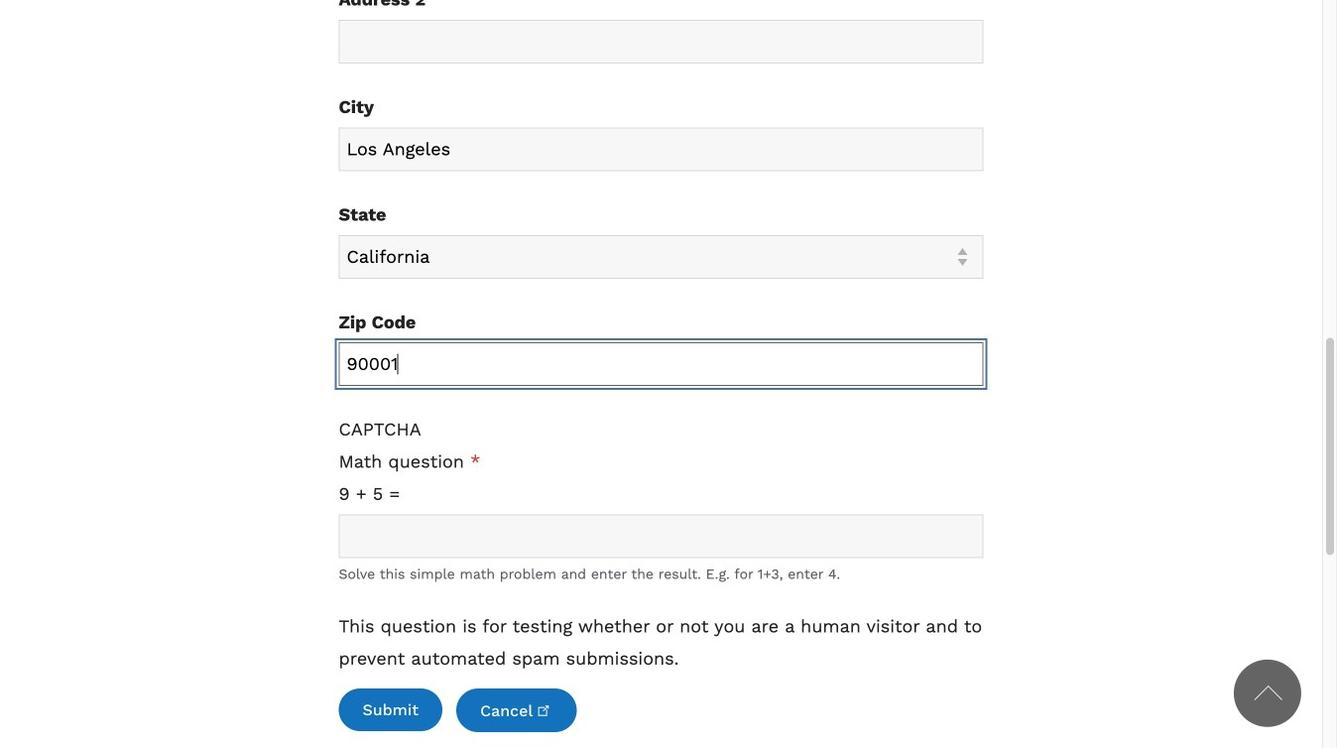 Task type: vqa. For each thing, say whether or not it's contained in the screenshot.
text field
yes



Task type: locate. For each thing, give the bounding box(es) containing it.
None text field
[[339, 514, 984, 558]]

None submit
[[339, 688, 442, 731]]

None text field
[[339, 20, 984, 63], [339, 127, 984, 171], [339, 342, 984, 386], [339, 20, 984, 63], [339, 127, 984, 171], [339, 342, 984, 386]]

(link is external) image
[[537, 700, 553, 716]]



